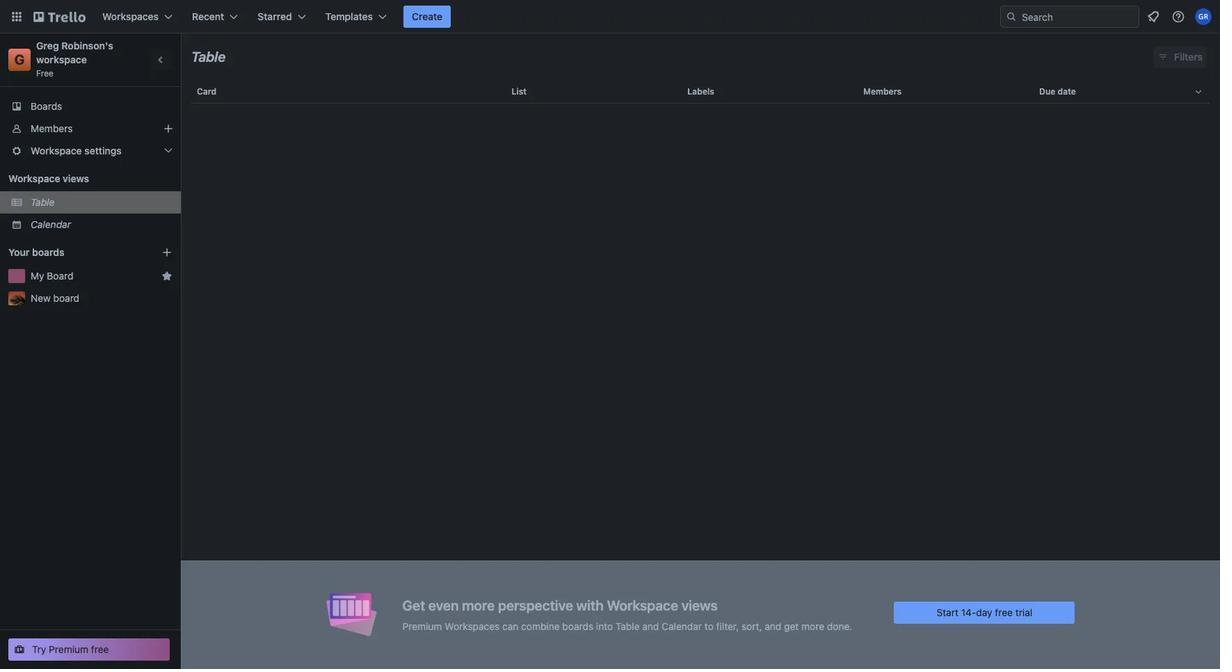 Task type: locate. For each thing, give the bounding box(es) containing it.
0 horizontal spatial calendar
[[31, 219, 71, 230]]

0 horizontal spatial and
[[643, 620, 659, 632]]

0 horizontal spatial boards
[[32, 246, 64, 258]]

create
[[412, 10, 443, 22]]

1 horizontal spatial calendar
[[662, 620, 702, 632]]

members inside 'button'
[[864, 86, 902, 97]]

1 vertical spatial premium
[[49, 644, 88, 656]]

your
[[8, 246, 30, 258]]

0 notifications image
[[1146, 8, 1162, 25]]

try
[[32, 644, 46, 656]]

0 horizontal spatial free
[[91, 644, 109, 656]]

1 vertical spatial free
[[91, 644, 109, 656]]

search image
[[1006, 11, 1017, 22]]

workspaces up robinson's
[[102, 10, 159, 22]]

create button
[[404, 6, 451, 28]]

workspace views
[[8, 173, 89, 184]]

open information menu image
[[1172, 10, 1186, 24]]

2 and from the left
[[765, 620, 782, 632]]

to
[[705, 620, 714, 632]]

workspace up into
[[607, 597, 679, 613]]

workspace down workspace settings
[[8, 173, 60, 184]]

workspace for workspace views
[[8, 173, 60, 184]]

premium
[[403, 620, 442, 632], [49, 644, 88, 656]]

switch to… image
[[10, 10, 24, 24]]

1 horizontal spatial free
[[995, 607, 1013, 618]]

1 horizontal spatial boards
[[563, 620, 594, 632]]

2 vertical spatial workspace
[[607, 597, 679, 613]]

row
[[191, 75, 1210, 109]]

calendar left to
[[662, 620, 702, 632]]

combine
[[521, 620, 560, 632]]

0 vertical spatial members
[[864, 86, 902, 97]]

2 vertical spatial table
[[616, 620, 640, 632]]

due date
[[1040, 86, 1077, 97]]

calendar up your boards
[[31, 219, 71, 230]]

0 horizontal spatial premium
[[49, 644, 88, 656]]

table
[[181, 75, 1221, 669]]

free right the try
[[91, 644, 109, 656]]

members button
[[858, 75, 1034, 109]]

more
[[462, 597, 495, 613], [802, 620, 825, 632]]

starred button
[[249, 6, 314, 28]]

my board
[[31, 270, 73, 282]]

views
[[63, 173, 89, 184], [682, 597, 718, 613]]

members
[[864, 86, 902, 97], [31, 122, 73, 134]]

try premium free button
[[8, 639, 170, 661]]

start
[[937, 607, 959, 618]]

and right into
[[643, 620, 659, 632]]

table
[[191, 49, 226, 65], [31, 196, 55, 208], [616, 620, 640, 632]]

greg robinson's workspace link
[[36, 40, 116, 65]]

1 vertical spatial workspace
[[8, 173, 60, 184]]

boards
[[31, 100, 62, 112]]

calendar link
[[31, 218, 173, 232]]

more right get
[[802, 620, 825, 632]]

0 vertical spatial free
[[995, 607, 1013, 618]]

Search field
[[1017, 6, 1139, 27]]

views down workspace settings
[[63, 173, 89, 184]]

1 horizontal spatial more
[[802, 620, 825, 632]]

workspace settings button
[[0, 140, 181, 162]]

free inside button
[[91, 644, 109, 656]]

card
[[197, 86, 217, 97]]

0 horizontal spatial more
[[462, 597, 495, 613]]

0 vertical spatial workspace
[[31, 145, 82, 157]]

0 horizontal spatial members
[[31, 122, 73, 134]]

1 vertical spatial views
[[682, 597, 718, 613]]

2 horizontal spatial table
[[616, 620, 640, 632]]

members link
[[0, 118, 181, 140]]

1 horizontal spatial members
[[864, 86, 902, 97]]

1 horizontal spatial workspaces
[[445, 620, 500, 632]]

0 vertical spatial premium
[[403, 620, 442, 632]]

0 horizontal spatial views
[[63, 173, 89, 184]]

premium down get
[[403, 620, 442, 632]]

sort,
[[742, 620, 762, 632]]

views up to
[[682, 597, 718, 613]]

workspace up the "workspace views" at the left of page
[[31, 145, 82, 157]]

1 vertical spatial more
[[802, 620, 825, 632]]

recent
[[192, 10, 224, 22]]

1 horizontal spatial table
[[191, 49, 226, 65]]

workspaces inside dropdown button
[[102, 10, 159, 22]]

1 vertical spatial workspaces
[[445, 620, 500, 632]]

workspace
[[31, 145, 82, 157], [8, 173, 60, 184], [607, 597, 679, 613]]

0 vertical spatial views
[[63, 173, 89, 184]]

workspace
[[36, 54, 87, 65]]

board
[[47, 270, 73, 282]]

1 vertical spatial boards
[[563, 620, 594, 632]]

more right even
[[462, 597, 495, 613]]

new
[[31, 292, 51, 304]]

1 horizontal spatial views
[[682, 597, 718, 613]]

0 vertical spatial boards
[[32, 246, 64, 258]]

14-
[[962, 607, 977, 618]]

and
[[643, 620, 659, 632], [765, 620, 782, 632]]

templates button
[[317, 6, 395, 28]]

trial
[[1016, 607, 1033, 618]]

premium right the try
[[49, 644, 88, 656]]

table down the "workspace views" at the left of page
[[31, 196, 55, 208]]

0 horizontal spatial workspaces
[[102, 10, 159, 22]]

filters button
[[1154, 46, 1207, 68]]

1 horizontal spatial premium
[[403, 620, 442, 632]]

robinson's
[[61, 40, 113, 51]]

1 vertical spatial calendar
[[662, 620, 702, 632]]

labels button
[[682, 75, 858, 109]]

due date button
[[1034, 75, 1210, 109]]

table right into
[[616, 620, 640, 632]]

0 horizontal spatial table
[[31, 196, 55, 208]]

labels
[[688, 86, 715, 97]]

workspaces
[[102, 10, 159, 22], [445, 620, 500, 632]]

greg
[[36, 40, 59, 51]]

calendar
[[31, 219, 71, 230], [662, 620, 702, 632]]

boards down with
[[563, 620, 594, 632]]

try premium free
[[32, 644, 109, 656]]

1 horizontal spatial and
[[765, 620, 782, 632]]

1 and from the left
[[643, 620, 659, 632]]

my
[[31, 270, 44, 282]]

your boards with 2 items element
[[8, 244, 141, 261]]

1 vertical spatial members
[[31, 122, 73, 134]]

0 vertical spatial more
[[462, 597, 495, 613]]

even
[[429, 597, 459, 613]]

0 vertical spatial workspaces
[[102, 10, 159, 22]]

free right day
[[995, 607, 1013, 618]]

table up 'card'
[[191, 49, 226, 65]]

workspace navigation collapse icon image
[[152, 50, 171, 70]]

boards up my board
[[32, 246, 64, 258]]

board
[[53, 292, 79, 304]]

and left get
[[765, 620, 782, 632]]

workspaces down even
[[445, 620, 500, 632]]

free
[[995, 607, 1013, 618], [91, 644, 109, 656]]

workspace inside popup button
[[31, 145, 82, 157]]

filters
[[1175, 51, 1203, 63]]

boards
[[32, 246, 64, 258], [563, 620, 594, 632]]



Task type: describe. For each thing, give the bounding box(es) containing it.
perspective
[[498, 597, 573, 613]]

boards inside your boards with 2 items "element"
[[32, 246, 64, 258]]

0 vertical spatial calendar
[[31, 219, 71, 230]]

settings
[[84, 145, 122, 157]]

into
[[596, 620, 613, 632]]

views inside get even more perspective with workspace views premium workspaces can combine boards into table and calendar to filter, sort, and get more done.
[[682, 597, 718, 613]]

greg robinson (gregrobinson96) image
[[1196, 8, 1212, 25]]

filter,
[[717, 620, 739, 632]]

calendar inside get even more perspective with workspace views premium workspaces can combine boards into table and calendar to filter, sort, and get more done.
[[662, 620, 702, 632]]

your boards
[[8, 246, 64, 258]]

workspace for workspace settings
[[31, 145, 82, 157]]

workspaces inside get even more perspective with workspace views premium workspaces can combine boards into table and calendar to filter, sort, and get more done.
[[445, 620, 500, 632]]

premium inside button
[[49, 644, 88, 656]]

workspace inside get even more perspective with workspace views premium workspaces can combine boards into table and calendar to filter, sort, and get more done.
[[607, 597, 679, 613]]

table inside get even more perspective with workspace views premium workspaces can combine boards into table and calendar to filter, sort, and get more done.
[[616, 620, 640, 632]]

row containing card
[[191, 75, 1210, 109]]

starred
[[258, 10, 292, 22]]

starred icon image
[[161, 271, 173, 282]]

my board link
[[31, 269, 156, 283]]

new board
[[31, 292, 79, 304]]

Table text field
[[191, 44, 226, 70]]

table containing card
[[181, 75, 1221, 669]]

add board image
[[161, 247, 173, 258]]

done.
[[827, 620, 853, 632]]

list
[[512, 86, 527, 97]]

1 vertical spatial table
[[31, 196, 55, 208]]

premium inside get even more perspective with workspace views premium workspaces can combine boards into table and calendar to filter, sort, and get more done.
[[403, 620, 442, 632]]

get
[[784, 620, 799, 632]]

g link
[[8, 49, 31, 71]]

workspace settings
[[31, 145, 122, 157]]

templates
[[325, 10, 373, 22]]

list button
[[506, 75, 682, 109]]

can
[[503, 620, 519, 632]]

g
[[14, 51, 25, 68]]

primary element
[[0, 0, 1221, 33]]

start 14-day free trial link
[[895, 602, 1075, 624]]

table link
[[31, 196, 173, 209]]

back to home image
[[33, 6, 86, 28]]

start 14-day free trial
[[937, 607, 1033, 618]]

get
[[403, 597, 425, 613]]

new board link
[[31, 292, 173, 306]]

workspaces button
[[94, 6, 181, 28]]

0 vertical spatial table
[[191, 49, 226, 65]]

greg robinson's workspace free
[[36, 40, 116, 79]]

date
[[1058, 86, 1077, 97]]

card button
[[191, 75, 506, 109]]

day
[[977, 607, 993, 618]]

get even more perspective with workspace views premium workspaces can combine boards into table and calendar to filter, sort, and get more done.
[[403, 597, 853, 632]]

due
[[1040, 86, 1056, 97]]

boards inside get even more perspective with workspace views premium workspaces can combine boards into table and calendar to filter, sort, and get more done.
[[563, 620, 594, 632]]

with
[[577, 597, 604, 613]]

boards link
[[0, 95, 181, 118]]

recent button
[[184, 6, 247, 28]]

free
[[36, 68, 54, 79]]



Task type: vqa. For each thing, say whether or not it's contained in the screenshot.
Create from template… "icon"
no



